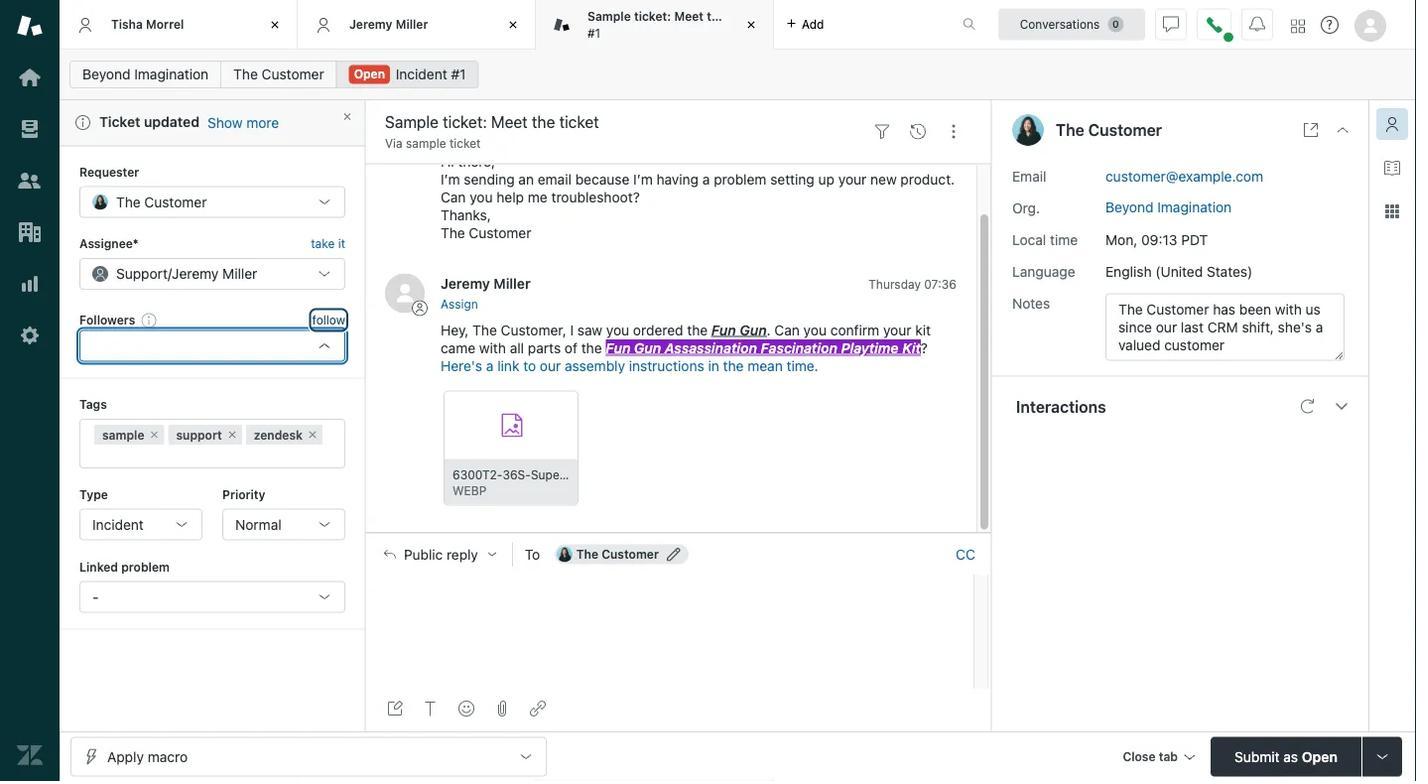 Task type: vqa. For each thing, say whether or not it's contained in the screenshot.
Question related to Question #2
no



Task type: locate. For each thing, give the bounding box(es) containing it.
assassination
[[665, 339, 758, 356]]

secondary element
[[60, 55, 1417, 94]]

meet
[[675, 10, 704, 23]]

the inside sample ticket: meet the ticket #1
[[707, 10, 726, 23]]

hey,
[[441, 321, 469, 338]]

0 vertical spatial #1
[[588, 26, 601, 40]]

0 horizontal spatial beyond imagination
[[82, 66, 209, 82]]

0 horizontal spatial problem
[[121, 560, 170, 574]]

0 horizontal spatial beyond
[[82, 66, 131, 82]]

sample down tags
[[102, 428, 144, 442]]

can
[[441, 188, 466, 204], [775, 321, 800, 338]]

incident for incident #1
[[396, 66, 448, 82]]

1 vertical spatial imagination
[[1158, 199, 1232, 215]]

tab containing sample ticket: meet the ticket
[[536, 0, 775, 50]]

button displays agent's chat status as invisible. image
[[1164, 16, 1180, 32]]

0 horizontal spatial open
[[354, 67, 385, 81]]

(united
[[1156, 263, 1204, 280]]

0 vertical spatial gun
[[740, 321, 767, 338]]

1 vertical spatial incident
[[92, 516, 144, 532]]

miller up incident #1
[[396, 17, 428, 31]]

0 vertical spatial beyond imagination
[[82, 66, 209, 82]]

0 vertical spatial ticket
[[729, 10, 763, 23]]

imagination
[[134, 66, 209, 82], [1158, 199, 1232, 215]]

can up thanks,
[[441, 188, 466, 204]]

1 horizontal spatial jeremy
[[350, 17, 393, 31]]

the inside requester element
[[116, 194, 141, 210]]

1 remove image from the left
[[148, 429, 160, 441]]

insert emojis image
[[459, 701, 475, 717]]

jeremy inside tab
[[350, 17, 393, 31]]

english (united states)
[[1106, 263, 1253, 280]]

tisha morrel tab
[[60, 0, 298, 50]]

draft mode image
[[387, 701, 403, 717]]

org.
[[1013, 200, 1041, 216]]

1 horizontal spatial #1
[[588, 26, 601, 40]]

miller for jeremy miller assign
[[494, 274, 531, 291]]

problem left setting
[[714, 170, 767, 187]]

normal
[[235, 516, 282, 532]]

edit user image
[[667, 548, 681, 562]]

0 vertical spatial fun
[[712, 321, 737, 338]]

remove image
[[148, 429, 160, 441], [226, 429, 238, 441]]

1 horizontal spatial can
[[775, 321, 800, 338]]

fun up assassination
[[712, 321, 737, 338]]

miller
[[396, 17, 428, 31], [223, 266, 258, 282], [494, 274, 531, 291]]

organizations image
[[17, 219, 43, 245]]

1 horizontal spatial incident
[[396, 66, 448, 82]]

you
[[470, 188, 493, 204], [606, 321, 630, 338], [804, 321, 827, 338]]

0 horizontal spatial your
[[839, 170, 867, 187]]

jeremy
[[350, 17, 393, 31], [172, 266, 219, 282], [441, 274, 490, 291]]

support
[[176, 428, 222, 442]]

1 horizontal spatial ticket
[[729, 10, 763, 23]]

knowledge image
[[1385, 160, 1401, 176]]

1 horizontal spatial remove image
[[226, 429, 238, 441]]

it
[[338, 237, 346, 251]]

you inside hi there, i'm sending an email because i'm having a problem setting up your new product. can you help me troubleshoot? thanks, the customer
[[470, 188, 493, 204]]

product.
[[901, 170, 955, 187]]

1 horizontal spatial open
[[1303, 749, 1338, 765]]

0 horizontal spatial remove image
[[148, 429, 160, 441]]

#1 down sample
[[588, 26, 601, 40]]

incident down type
[[92, 516, 144, 532]]

follow button
[[312, 311, 346, 329]]

jeremy up close ticket collision notification image in the left of the page
[[350, 17, 393, 31]]

1 horizontal spatial imagination
[[1158, 199, 1232, 215]]

conversationlabel log
[[365, 108, 992, 533]]

parts
[[528, 339, 561, 356]]

format text image
[[423, 701, 439, 717]]

1 vertical spatial problem
[[121, 560, 170, 574]]

support / jeremy miller
[[116, 266, 258, 282]]

i'm
[[441, 170, 460, 187], [634, 170, 653, 187]]

gun up mean
[[740, 321, 767, 338]]

kit
[[903, 339, 921, 356]]

view more details image
[[1304, 122, 1320, 138]]

customer context image
[[1385, 116, 1401, 132]]

beyond imagination link up 09:13 on the right
[[1106, 199, 1232, 215]]

1 vertical spatial open
[[1303, 749, 1338, 765]]

close image right view more details image
[[1336, 122, 1351, 138]]

0 vertical spatial incident
[[396, 66, 448, 82]]

miller right /
[[223, 266, 258, 282]]

ticket
[[729, 10, 763, 23], [450, 137, 481, 150]]

ticket up there,
[[450, 137, 481, 150]]

notifications image
[[1250, 16, 1266, 32]]

problem down incident popup button
[[121, 560, 170, 574]]

1 horizontal spatial you
[[606, 321, 630, 338]]

a down 'with' at left top
[[486, 357, 494, 374]]

0 horizontal spatial sample
[[102, 428, 144, 442]]

0 vertical spatial sample
[[406, 137, 446, 150]]

2 horizontal spatial jeremy
[[441, 274, 490, 291]]

#1 inside sample ticket: meet the ticket #1
[[588, 26, 601, 40]]

close tab button
[[1114, 737, 1203, 780]]

public
[[404, 546, 443, 563]]

the customer right user image
[[1057, 121, 1163, 140]]

#1 inside secondary element
[[451, 66, 466, 82]]

1 horizontal spatial i'm
[[634, 170, 653, 187]]

user image
[[1013, 114, 1045, 146]]

1 vertical spatial beyond imagination link
[[1106, 199, 1232, 215]]

0 horizontal spatial ticket
[[450, 137, 481, 150]]

1 vertical spatial a
[[486, 357, 494, 374]]

customer down 'help' on the left of the page
[[469, 224, 532, 240]]

1 horizontal spatial gun
[[740, 321, 767, 338]]

close ticket collision notification image
[[342, 111, 353, 123]]

close image up secondary element
[[742, 15, 762, 35]]

the inside secondary element
[[234, 66, 258, 82]]

0 vertical spatial beyond imagination link
[[70, 61, 222, 88]]

0 horizontal spatial jeremy
[[172, 266, 219, 282]]

tisha morrel
[[111, 17, 184, 31]]

can inside . can you confirm your kit came with all parts of the
[[775, 321, 800, 338]]

close image inside tisha morrel tab
[[265, 15, 285, 35]]

0 horizontal spatial a
[[486, 357, 494, 374]]

fun inside the fun gun assassination fascination playtime kit ? here's a link to our assembly instructions in the mean time.
[[606, 339, 631, 356]]

1 horizontal spatial fun
[[712, 321, 737, 338]]

the down thanks,
[[441, 224, 465, 240]]

0 horizontal spatial imagination
[[134, 66, 209, 82]]

the customer inside secondary element
[[234, 66, 324, 82]]

tabs tab list
[[60, 0, 942, 50]]

displays possible ticket submission types image
[[1375, 749, 1391, 765]]

can inside hi there, i'm sending an email because i'm having a problem setting up your new product. can you help me troubleshoot? thanks, the customer
[[441, 188, 466, 204]]

ticket right the meet
[[729, 10, 763, 23]]

Subject field
[[381, 110, 861, 134]]

1 horizontal spatial close image
[[742, 15, 762, 35]]

i'm left having
[[634, 170, 653, 187]]

1 vertical spatial #1
[[451, 66, 466, 82]]

the customer up more at the left of page
[[234, 66, 324, 82]]

1 vertical spatial gun
[[634, 339, 662, 356]]

the up 'with' at left top
[[473, 321, 497, 338]]

macro
[[148, 749, 188, 765]]

#1 down jeremy miller tab
[[451, 66, 466, 82]]

to
[[523, 357, 536, 374]]

sample up 'hi'
[[406, 137, 446, 150]]

0 horizontal spatial beyond imagination link
[[70, 61, 222, 88]]

there,
[[458, 152, 496, 169]]

miller inside tab
[[396, 17, 428, 31]]

problem inside hi there, i'm sending an email because i'm having a problem setting up your new product. can you help me troubleshoot? thanks, the customer
[[714, 170, 767, 187]]

email
[[1013, 168, 1047, 184]]

tisha
[[111, 17, 143, 31]]

webp link
[[444, 390, 580, 507]]

jeremy inside assignee* element
[[172, 266, 219, 282]]

jeremy inside the jeremy miller assign
[[441, 274, 490, 291]]

customer,
[[501, 321, 567, 338]]

info on adding followers image
[[141, 312, 157, 328]]

type
[[79, 487, 108, 501]]

Thursday 07:36 text field
[[869, 276, 957, 290]]

0 horizontal spatial #1
[[451, 66, 466, 82]]

customer up /
[[144, 194, 207, 210]]

the customer down requester
[[116, 194, 207, 210]]

remove image left support
[[148, 429, 160, 441]]

incident
[[396, 66, 448, 82], [92, 516, 144, 532]]

public reply
[[404, 546, 478, 563]]

close image for tab at the top of the page containing sample ticket: meet the ticket
[[742, 15, 762, 35]]

cc button
[[956, 546, 976, 564]]

states)
[[1207, 263, 1253, 280]]

incident inside incident popup button
[[92, 516, 144, 532]]

miller for jeremy miller
[[396, 17, 428, 31]]

followers element
[[79, 330, 346, 362]]

avatar image
[[385, 273, 425, 313]]

confirm
[[831, 321, 880, 338]]

our
[[540, 357, 561, 374]]

close image up 'the customer' link
[[265, 15, 285, 35]]

you down "sending"
[[470, 188, 493, 204]]

local time
[[1013, 231, 1078, 248]]

imagination down customer@example.com
[[1158, 199, 1232, 215]]

add attachment image
[[494, 701, 510, 717]]

incident down jeremy miller tab
[[396, 66, 448, 82]]

1 vertical spatial your
[[884, 321, 912, 338]]

The Customer has been with us since our last CRM shift, she's a valued customer text field
[[1106, 293, 1345, 361]]

hi there, i'm sending an email because i'm having a problem setting up your new product. can you help me troubleshoot? thanks, the customer
[[441, 152, 955, 240]]

beyond imagination
[[82, 66, 209, 82], [1106, 199, 1232, 215]]

1 vertical spatial can
[[775, 321, 800, 338]]

the right the meet
[[707, 10, 726, 23]]

an
[[519, 170, 534, 187]]

assign button
[[441, 295, 478, 313]]

close image
[[265, 15, 285, 35], [742, 15, 762, 35], [1336, 122, 1351, 138]]

more
[[246, 114, 279, 130]]

your up the kit
[[884, 321, 912, 338]]

playtime
[[842, 339, 899, 356]]

jeremy miller link
[[441, 274, 531, 291]]

fun gun assassination fascination playtime kit ? here's a link to our assembly instructions in the mean time.
[[441, 339, 928, 374]]

link
[[498, 357, 520, 374]]

assign
[[441, 297, 478, 311]]

0 horizontal spatial i'm
[[441, 170, 460, 187]]

beyond up mon,
[[1106, 199, 1154, 215]]

events image
[[911, 124, 926, 140]]

the down requester
[[116, 194, 141, 210]]

the
[[707, 10, 726, 23], [687, 321, 708, 338], [582, 339, 602, 356], [724, 357, 744, 374]]

remove image for support
[[226, 429, 238, 441]]

ticket actions image
[[946, 124, 962, 140]]

take it button
[[311, 234, 346, 254]]

2 horizontal spatial miller
[[494, 274, 531, 291]]

take
[[311, 237, 335, 251]]

0 vertical spatial can
[[441, 188, 466, 204]]

0 horizontal spatial incident
[[92, 516, 144, 532]]

sample
[[588, 10, 631, 23]]

0 vertical spatial beyond
[[82, 66, 131, 82]]

zendesk products image
[[1292, 19, 1306, 33]]

hey, the customer, i saw you ordered the fun gun
[[441, 321, 767, 338]]

open right 'as'
[[1303, 749, 1338, 765]]

1 horizontal spatial miller
[[396, 17, 428, 31]]

thanks,
[[441, 206, 491, 222]]

hi
[[441, 152, 454, 169]]

customer inside hi there, i'm sending an email because i'm having a problem setting up your new product. can you help me troubleshoot? thanks, the customer
[[469, 224, 532, 240]]

reporting image
[[17, 271, 43, 297]]

in
[[709, 357, 720, 374]]

your inside . can you confirm your kit came with all parts of the
[[884, 321, 912, 338]]

customer inside requester element
[[144, 194, 207, 210]]

0 horizontal spatial gun
[[634, 339, 662, 356]]

jeremy for jeremy miller assign
[[441, 274, 490, 291]]

open down jeremy miller
[[354, 67, 385, 81]]

incident inside secondary element
[[396, 66, 448, 82]]

can right the . at the top of page
[[775, 321, 800, 338]]

0 horizontal spatial can
[[441, 188, 466, 204]]

having
[[657, 170, 699, 187]]

0 vertical spatial imagination
[[134, 66, 209, 82]]

show
[[208, 114, 243, 130]]

get started image
[[17, 65, 43, 90]]

0 vertical spatial your
[[839, 170, 867, 187]]

1 horizontal spatial sample
[[406, 137, 446, 150]]

beyond up ticket
[[82, 66, 131, 82]]

beyond inside secondary element
[[82, 66, 131, 82]]

2 horizontal spatial close image
[[1336, 122, 1351, 138]]

the
[[234, 66, 258, 82], [1057, 121, 1085, 140], [116, 194, 141, 210], [441, 224, 465, 240], [473, 321, 497, 338], [577, 548, 599, 562]]

2 remove image from the left
[[226, 429, 238, 441]]

Public reply composer text field
[[375, 576, 968, 617]]

take it
[[311, 237, 346, 251]]

the inside hi there, i'm sending an email because i'm having a problem setting up your new product. can you help me troubleshoot? thanks, the customer
[[441, 224, 465, 240]]

1 vertical spatial fun
[[606, 339, 631, 356]]

via sample ticket
[[385, 137, 481, 150]]

customer up more at the left of page
[[262, 66, 324, 82]]

1 horizontal spatial a
[[703, 170, 710, 187]]

notes
[[1013, 295, 1051, 311]]

fun up here's a link to our assembly instructions in the mean time. link
[[606, 339, 631, 356]]

sending
[[464, 170, 515, 187]]

1 horizontal spatial your
[[884, 321, 912, 338]]

your right up in the top of the page
[[839, 170, 867, 187]]

1 horizontal spatial beyond imagination
[[1106, 199, 1232, 215]]

beyond imagination down the tisha morrel on the top of the page
[[82, 66, 209, 82]]

tab
[[536, 0, 775, 50]]

you up the fascination
[[804, 321, 827, 338]]

close image inside tab
[[742, 15, 762, 35]]

0 horizontal spatial you
[[470, 188, 493, 204]]

alert
[[60, 100, 365, 146]]

0 vertical spatial open
[[354, 67, 385, 81]]

the right customer@example.com image
[[577, 548, 599, 562]]

you right saw
[[606, 321, 630, 338]]

miller inside assignee* element
[[223, 266, 258, 282]]

customers image
[[17, 168, 43, 194]]

the up show more button
[[234, 66, 258, 82]]

i'm down 'hi'
[[441, 170, 460, 187]]

open inside secondary element
[[354, 67, 385, 81]]

remove image right support
[[226, 429, 238, 441]]

miller up customer,
[[494, 274, 531, 291]]

the right user image
[[1057, 121, 1085, 140]]

0 horizontal spatial miller
[[223, 266, 258, 282]]

0 horizontal spatial close image
[[265, 15, 285, 35]]

the right in
[[724, 357, 744, 374]]

instructions
[[629, 357, 705, 374]]

0 vertical spatial problem
[[714, 170, 767, 187]]

1 vertical spatial beyond
[[1106, 199, 1154, 215]]

up
[[819, 170, 835, 187]]

assignee*
[[79, 237, 139, 251]]

open
[[354, 67, 385, 81], [1303, 749, 1338, 765]]

a right having
[[703, 170, 710, 187]]

the down saw
[[582, 339, 602, 356]]

2 horizontal spatial you
[[804, 321, 827, 338]]

customer
[[262, 66, 324, 82], [1089, 121, 1163, 140], [144, 194, 207, 210], [469, 224, 532, 240], [602, 548, 659, 562]]

jeremy up the assign
[[441, 274, 490, 291]]

1 horizontal spatial problem
[[714, 170, 767, 187]]

beyond imagination up 09:13 on the right
[[1106, 199, 1232, 215]]

jeremy right support on the left of page
[[172, 266, 219, 282]]

1 i'm from the left
[[441, 170, 460, 187]]

beyond imagination link down the tisha morrel on the top of the page
[[70, 61, 222, 88]]

0 vertical spatial a
[[703, 170, 710, 187]]

miller inside the jeremy miller assign
[[494, 274, 531, 291]]

me
[[528, 188, 548, 204]]

gun down ordered
[[634, 339, 662, 356]]

imagination up the updated
[[134, 66, 209, 82]]

0 horizontal spatial fun
[[606, 339, 631, 356]]



Task type: describe. For each thing, give the bounding box(es) containing it.
here's a link to our assembly instructions in the mean time. link
[[441, 357, 819, 374]]

cc
[[956, 546, 976, 563]]

zendesk support image
[[17, 13, 43, 39]]

filter image
[[875, 124, 891, 140]]

1 vertical spatial beyond imagination
[[1106, 199, 1232, 215]]

thursday
[[869, 276, 921, 290]]

submit
[[1235, 749, 1281, 765]]

english
[[1106, 263, 1152, 280]]

apps image
[[1385, 204, 1401, 219]]

apply macro
[[107, 749, 188, 765]]

help
[[497, 188, 524, 204]]

kit
[[916, 321, 931, 338]]

priority
[[222, 487, 266, 501]]

1 vertical spatial ticket
[[450, 137, 481, 150]]

setting
[[771, 170, 815, 187]]

1 vertical spatial sample
[[102, 428, 144, 442]]

mean
[[748, 357, 783, 374]]

gun inside the fun gun assassination fascination playtime kit ? here's a link to our assembly instructions in the mean time.
[[634, 339, 662, 356]]

1 horizontal spatial beyond imagination link
[[1106, 199, 1232, 215]]

. can you confirm your kit came with all parts of the
[[441, 321, 931, 356]]

the customer link
[[221, 61, 337, 88]]

1 horizontal spatial beyond
[[1106, 199, 1154, 215]]

via
[[385, 137, 403, 150]]

close
[[1123, 750, 1156, 764]]

a inside the fun gun assassination fascination playtime kit ? here's a link to our assembly instructions in the mean time.
[[486, 357, 494, 374]]

ticket updated show more
[[99, 114, 279, 130]]

?
[[921, 339, 928, 356]]

jeremy miller assign
[[441, 274, 531, 311]]

remove image for sample
[[148, 429, 160, 441]]

you inside . can you confirm your kit came with all parts of the
[[804, 321, 827, 338]]

morrel
[[146, 17, 184, 31]]

i
[[570, 321, 574, 338]]

normal button
[[222, 509, 346, 540]]

main element
[[0, 0, 60, 781]]

submit as open
[[1235, 749, 1338, 765]]

followers
[[79, 313, 135, 327]]

Followers field
[[94, 336, 303, 356]]

-
[[92, 589, 99, 605]]

alert containing ticket updated
[[60, 100, 365, 146]]

incident #1
[[396, 66, 466, 82]]

ticket
[[99, 114, 140, 130]]

saw
[[578, 321, 603, 338]]

because
[[576, 170, 630, 187]]

conversations button
[[999, 8, 1146, 40]]

with
[[480, 339, 506, 356]]

admin image
[[17, 323, 43, 349]]

09:13
[[1142, 231, 1178, 248]]

assignee* element
[[79, 258, 346, 290]]

customer@example.com
[[1106, 168, 1264, 184]]

customer left edit user icon
[[602, 548, 659, 562]]

customer inside secondary element
[[262, 66, 324, 82]]

jeremy miller tab
[[298, 0, 536, 50]]

close image
[[503, 15, 523, 35]]

updated
[[144, 114, 200, 130]]

zendesk
[[254, 428, 303, 442]]

your inside hi there, i'm sending an email because i'm having a problem setting up your new product. can you help me troubleshoot? thanks, the customer
[[839, 170, 867, 187]]

imagination inside secondary element
[[134, 66, 209, 82]]

reply
[[447, 546, 478, 563]]

of
[[565, 339, 578, 356]]

ticket inside sample ticket: meet the ticket #1
[[729, 10, 763, 23]]

linked problem
[[79, 560, 170, 574]]

pdt
[[1182, 231, 1209, 248]]

fascination
[[761, 339, 838, 356]]

a inside hi there, i'm sending an email because i'm having a problem setting up your new product. can you help me troubleshoot? thanks, the customer
[[703, 170, 710, 187]]

thursday 07:36
[[869, 276, 957, 290]]

get help image
[[1322, 16, 1340, 34]]

tags
[[79, 398, 107, 412]]

the customer right customer@example.com image
[[577, 548, 659, 562]]

zendesk image
[[17, 743, 43, 769]]

jeremy miller
[[350, 17, 428, 31]]

close image for tisha morrel tab
[[265, 15, 285, 35]]

incident button
[[79, 509, 203, 540]]

remove image
[[307, 429, 319, 441]]

language
[[1013, 263, 1076, 280]]

linked problem element
[[79, 582, 346, 613]]

the inside the fun gun assassination fascination playtime kit ? here's a link to our assembly instructions in the mean time.
[[724, 357, 744, 374]]

here's
[[441, 357, 483, 374]]

local
[[1013, 231, 1047, 248]]

add
[[802, 17, 825, 31]]

troubleshoot?
[[552, 188, 640, 204]]

assembly
[[565, 357, 626, 374]]

07:36
[[925, 276, 957, 290]]

hide composer image
[[671, 525, 687, 541]]

2 i'm from the left
[[634, 170, 653, 187]]

customer@example.com image
[[557, 547, 573, 563]]

requester
[[79, 165, 139, 179]]

public reply button
[[366, 534, 512, 576]]

beyond imagination inside secondary element
[[82, 66, 209, 82]]

incident for incident
[[92, 516, 144, 532]]

sample ticket: meet the ticket #1
[[588, 10, 763, 40]]

follow
[[312, 313, 346, 327]]

the inside . can you confirm your kit came with all parts of the
[[582, 339, 602, 356]]

customer up customer@example.com
[[1089, 121, 1163, 140]]

jeremy for jeremy miller
[[350, 17, 393, 31]]

mon, 09:13 pdt
[[1106, 231, 1209, 248]]

came
[[441, 339, 476, 356]]

interactions
[[1017, 397, 1107, 416]]

views image
[[17, 116, 43, 142]]

all
[[510, 339, 524, 356]]

ticket:
[[634, 10, 671, 23]]

ordered
[[633, 321, 684, 338]]

linked
[[79, 560, 118, 574]]

requester element
[[79, 186, 346, 218]]

the up assassination
[[687, 321, 708, 338]]

the customer inside requester element
[[116, 194, 207, 210]]

add link (cmd k) image
[[530, 701, 546, 717]]



